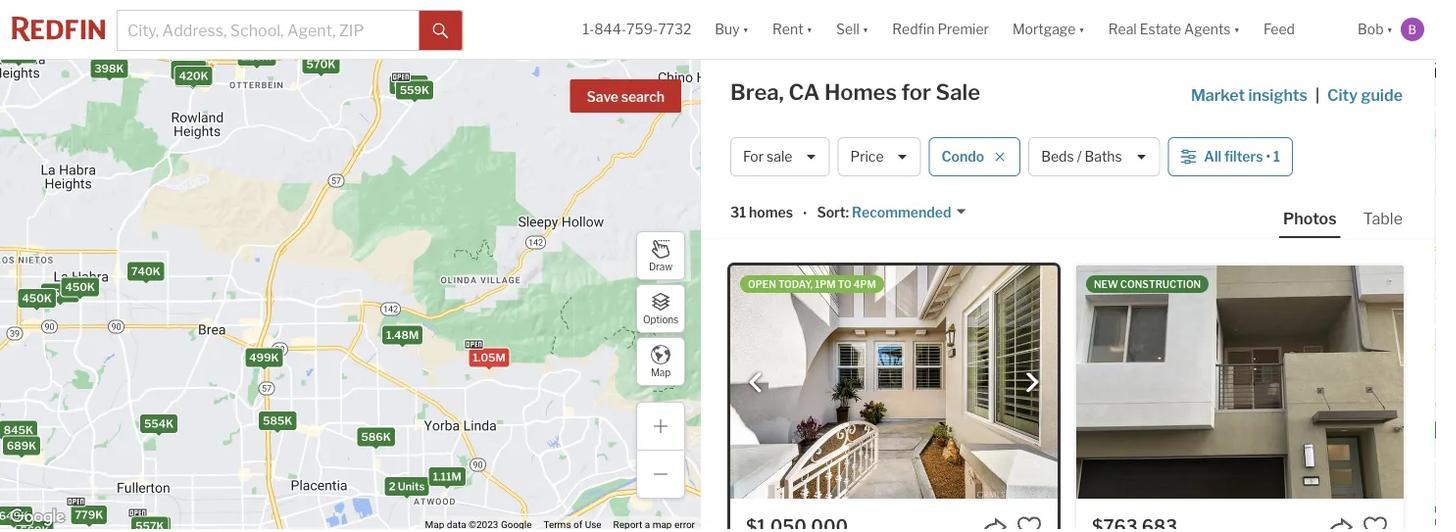 Task type: describe. For each thing, give the bounding box(es) containing it.
beds
[[1041, 148, 1074, 165]]

buy
[[715, 21, 740, 38]]

mortgage ▾ button
[[1013, 0, 1085, 59]]

1-844-759-7732 link
[[583, 21, 692, 38]]

buy ▾
[[715, 21, 749, 38]]

1-844-759-7732
[[583, 21, 692, 38]]

photos button
[[1280, 208, 1360, 238]]

save search button
[[570, 79, 681, 113]]

845k
[[4, 424, 33, 437]]

units
[[398, 481, 425, 493]]

for sale button
[[730, 137, 830, 176]]

price
[[851, 148, 884, 165]]

remove condo image
[[994, 151, 1006, 163]]

open today, 1pm to 4pm
[[748, 278, 877, 290]]

7732
[[658, 21, 692, 38]]

recommended button
[[849, 203, 967, 222]]

640k
[[394, 78, 424, 91]]

rent
[[773, 21, 804, 38]]

city
[[1328, 85, 1358, 104]]

open
[[748, 278, 776, 290]]

filters
[[1225, 148, 1263, 165]]

ca
[[789, 79, 820, 105]]

▾ for buy ▾
[[743, 21, 749, 38]]

740k
[[131, 265, 161, 278]]

554k
[[144, 418, 174, 430]]

699k
[[263, 415, 293, 428]]

next button image
[[1023, 373, 1042, 393]]

market
[[1191, 85, 1245, 104]]

user photo image
[[1401, 18, 1425, 41]]

sale
[[767, 148, 793, 165]]

real estate agents ▾ link
[[1109, 0, 1240, 59]]

649k
[[0, 510, 28, 522]]

31 homes •
[[730, 204, 807, 222]]

redfin premier
[[893, 21, 989, 38]]

submit search image
[[433, 23, 449, 39]]

homes
[[825, 79, 897, 105]]

table
[[1363, 209, 1403, 228]]

guide
[[1361, 85, 1403, 104]]

▾ inside dropdown button
[[1234, 21, 1240, 38]]

photo of 1566 topeka ave unit 6, placentia, ca 92870 image
[[1077, 266, 1404, 499]]

real estate agents ▾ button
[[1097, 0, 1252, 59]]

draw button
[[636, 231, 685, 280]]

sort :
[[817, 204, 849, 221]]

City, Address, School, Agent, ZIP search field
[[118, 11, 419, 50]]

1.11m
[[433, 471, 462, 484]]

for sale
[[743, 148, 793, 165]]

photos
[[1283, 209, 1337, 228]]

brea, ca homes for sale
[[730, 79, 981, 105]]

new construction
[[1094, 278, 1201, 290]]

for
[[902, 79, 932, 105]]

city guide link
[[1328, 83, 1407, 107]]

table button
[[1360, 208, 1407, 236]]

bob
[[1358, 21, 1384, 38]]

499k
[[249, 351, 279, 364]]

market insights link
[[1191, 64, 1308, 107]]

premier
[[938, 21, 989, 38]]

rent ▾
[[773, 21, 813, 38]]

mortgage
[[1013, 21, 1076, 38]]

search
[[621, 89, 665, 105]]

:
[[846, 204, 849, 221]]

all
[[1204, 148, 1222, 165]]

real
[[1109, 21, 1137, 38]]

rent ▾ button
[[773, 0, 813, 59]]

mortgage ▾
[[1013, 21, 1085, 38]]

sell ▾ button
[[836, 0, 869, 59]]

map button
[[636, 337, 685, 386]]

save search
[[587, 89, 665, 105]]

1-
[[583, 21, 594, 38]]

570k
[[306, 58, 336, 70]]

beds / baths
[[1041, 148, 1122, 165]]

1pm
[[815, 278, 836, 290]]

sell ▾
[[836, 21, 869, 38]]

construction
[[1121, 278, 1201, 290]]



Task type: locate. For each thing, give the bounding box(es) containing it.
condo
[[942, 148, 985, 165]]

▾ for mortgage ▾
[[1079, 21, 1085, 38]]

sell ▾ button
[[825, 0, 881, 59]]

baths
[[1085, 148, 1122, 165]]

bob ▾
[[1358, 21, 1393, 38]]

▾
[[743, 21, 749, 38], [807, 21, 813, 38], [863, 21, 869, 38], [1079, 21, 1085, 38], [1234, 21, 1240, 38], [1387, 21, 1393, 38]]

2 units
[[389, 481, 425, 493]]

6 ▾ from the left
[[1387, 21, 1393, 38]]

3 ▾ from the left
[[863, 21, 869, 38]]

redfin premier button
[[881, 0, 1001, 59]]

▾ for bob ▾
[[1387, 21, 1393, 38]]

redfin
[[893, 21, 935, 38]]

market insights | city guide
[[1191, 85, 1403, 104]]

5 ▾ from the left
[[1234, 21, 1240, 38]]

1 horizontal spatial •
[[1266, 148, 1271, 165]]

• for 31 homes •
[[803, 206, 807, 222]]

previous button image
[[746, 373, 766, 393]]

▾ right agents
[[1234, 21, 1240, 38]]

favorite button image
[[1363, 515, 1388, 530]]

425k
[[179, 71, 208, 84]]

sell
[[836, 21, 860, 38]]

420k
[[175, 64, 205, 77], [179, 70, 208, 82]]

▾ right sell
[[863, 21, 869, 38]]

• inside button
[[1266, 148, 1271, 165]]

new
[[1094, 278, 1119, 290]]

sale
[[936, 79, 981, 105]]

1 vertical spatial •
[[803, 206, 807, 222]]

today,
[[778, 278, 813, 290]]

•
[[1266, 148, 1271, 165], [803, 206, 807, 222]]

398k
[[94, 62, 124, 75]]

to
[[838, 278, 852, 290]]

• left sort
[[803, 206, 807, 222]]

buy ▾ button
[[703, 0, 761, 59]]

• inside the 31 homes •
[[803, 206, 807, 222]]

▾ for sell ▾
[[863, 21, 869, 38]]

estate
[[1140, 21, 1182, 38]]

real estate agents ▾
[[1109, 21, 1240, 38]]

586k
[[361, 431, 391, 444]]

▾ right buy at the top
[[743, 21, 749, 38]]

779k
[[75, 509, 103, 522]]

31
[[730, 204, 746, 221]]

689k
[[7, 440, 36, 453]]

homes
[[749, 204, 793, 221]]

sort
[[817, 204, 846, 221]]

844-
[[594, 21, 627, 38]]

4 ▾ from the left
[[1079, 21, 1085, 38]]

415k
[[175, 64, 203, 77]]

1.48m
[[386, 329, 419, 342]]

beds / baths button
[[1029, 137, 1160, 176]]

1.16m
[[241, 50, 272, 63]]

515k
[[5, 48, 32, 60]]

recommended
[[852, 204, 952, 221]]

0 horizontal spatial •
[[803, 206, 807, 222]]

photo of 18954 northern dancer ln, yorba linda, ca 92886 image
[[730, 266, 1058, 499]]

save
[[587, 89, 619, 105]]

|
[[1316, 85, 1320, 104]]

▾ for rent ▾
[[807, 21, 813, 38]]

mortgage ▾ button
[[1001, 0, 1097, 59]]

agents
[[1185, 21, 1231, 38]]

585k
[[263, 415, 292, 428]]

brea,
[[730, 79, 784, 105]]

for
[[743, 148, 764, 165]]

draw
[[649, 261, 673, 273]]

buy ▾ button
[[715, 0, 749, 59]]

favorite button checkbox
[[1363, 515, 1388, 530]]

1.05m
[[473, 352, 506, 364]]

favorite button checkbox
[[1017, 515, 1042, 530]]

1
[[1274, 148, 1281, 165]]

559k
[[400, 84, 429, 96]]

0 vertical spatial •
[[1266, 148, 1271, 165]]

map
[[651, 367, 671, 379]]

▾ right bob
[[1387, 21, 1393, 38]]

1 ▾ from the left
[[743, 21, 749, 38]]

▾ right rent
[[807, 21, 813, 38]]

map region
[[0, 0, 825, 530]]

• for all filters • 1
[[1266, 148, 1271, 165]]

• left 1
[[1266, 148, 1271, 165]]

▾ right mortgage
[[1079, 21, 1085, 38]]

price button
[[838, 137, 921, 176]]

condo button
[[929, 137, 1021, 176]]

2 ▾ from the left
[[807, 21, 813, 38]]

google image
[[5, 505, 70, 530]]

all filters • 1 button
[[1168, 137, 1293, 176]]

options button
[[636, 284, 685, 333]]

feed button
[[1252, 0, 1346, 59]]

favorite button image
[[1017, 515, 1042, 530]]

4pm
[[854, 278, 877, 290]]

759-
[[627, 21, 658, 38]]



Task type: vqa. For each thing, say whether or not it's contained in the screenshot.
Photo of 2577 S Sepulveda Blvd, Los Angeles, CA 90064 on the bottom right of the page
no



